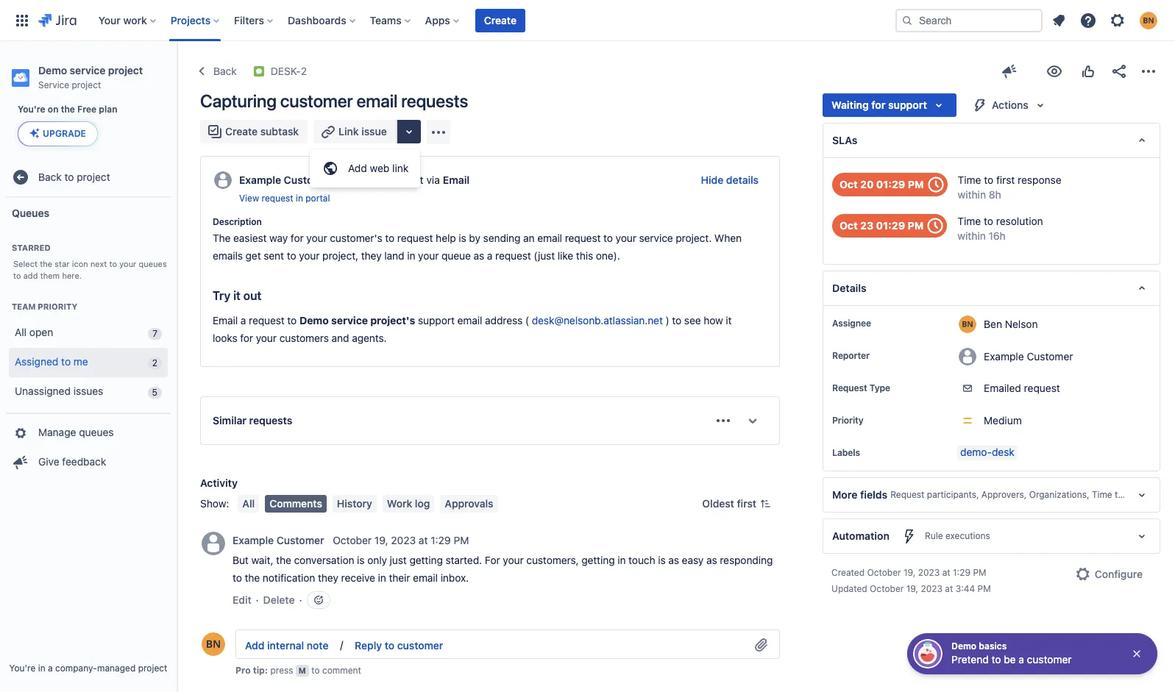 Task type: describe. For each thing, give the bounding box(es) containing it.
show:
[[200, 498, 229, 510]]

priority inside group
[[38, 302, 77, 311]]

first inside time to first response within 8h
[[997, 174, 1015, 186]]

request left via
[[388, 174, 424, 186]]

capturing
[[200, 91, 277, 111]]

fields
[[861, 489, 888, 501]]

Search field
[[896, 8, 1043, 32]]

share image
[[1111, 63, 1129, 80]]

queues
[[12, 207, 49, 219]]

email left address
[[458, 314, 483, 327]]

projects button
[[166, 8, 225, 32]]

2 inside team priority group
[[152, 357, 158, 368]]

resolution
[[997, 215, 1044, 228]]

0 vertical spatial example
[[239, 174, 281, 186]]

menu bar containing all
[[235, 496, 501, 513]]

support inside dropdown button
[[889, 99, 928, 111]]

hide
[[701, 174, 724, 186]]

help image
[[1080, 11, 1098, 29]]

create for create subtask
[[225, 125, 258, 138]]

0 horizontal spatial is
[[357, 554, 365, 567]]

here.
[[62, 271, 82, 280]]

the for wait,
[[276, 554, 291, 567]]

in left touch
[[618, 554, 626, 567]]

queues inside manage queues button
[[79, 426, 114, 439]]

2 vertical spatial example
[[233, 534, 274, 547]]

desk-
[[271, 65, 301, 77]]

demo-desk
[[961, 446, 1015, 459]]

all for all
[[243, 498, 255, 510]]

the for on
[[61, 104, 75, 115]]

7
[[153, 328, 158, 339]]

group containing manage queues
[[6, 413, 171, 482]]

2 vertical spatial 2023
[[921, 584, 943, 595]]

0 vertical spatial october
[[333, 534, 372, 547]]

1 vertical spatial 19,
[[904, 568, 916, 579]]

to right m
[[312, 666, 320, 677]]

history button
[[333, 496, 377, 513]]

request right "emailed"
[[1025, 382, 1061, 395]]

service inside demo service project service project
[[70, 64, 105, 77]]

back to project
[[38, 171, 110, 183]]

0 vertical spatial example customer
[[984, 350, 1074, 363]]

time for time to first response within 8h
[[958, 174, 982, 186]]

add reaction image
[[313, 595, 324, 607]]

profile image of ben nelson image
[[202, 633, 225, 657]]

me
[[74, 356, 88, 368]]

project right managed at the bottom of the page
[[138, 663, 167, 674]]

demo-desk link
[[958, 446, 1018, 461]]

request inside "link"
[[262, 193, 293, 204]]

apps button
[[421, 8, 465, 32]]

it inside the ") to see how it looks for your customers and agents."
[[726, 314, 732, 327]]

project's
[[371, 314, 415, 327]]

1 vertical spatial 2023
[[919, 568, 940, 579]]

via
[[427, 174, 440, 186]]

in left 'their'
[[378, 572, 386, 585]]

your inside starred select the star icon next to your queues to add them here.
[[119, 259, 136, 269]]

back link
[[191, 60, 241, 83]]

pm up 3:44
[[974, 568, 987, 579]]

0 horizontal spatial requests
[[249, 415, 293, 427]]

create subtask
[[225, 125, 299, 138]]

time to first response within 8h
[[958, 174, 1062, 201]]

0 vertical spatial 1:29
[[431, 534, 451, 547]]

oct 20 01:29 pm
[[840, 178, 924, 191]]

more fields element
[[823, 478, 1161, 513]]

create for create
[[484, 14, 517, 26]]

starred select the star icon next to your queues to add them here.
[[12, 243, 167, 280]]

your inside the ") to see how it looks for your customers and agents."
[[256, 332, 277, 345]]

sending
[[483, 232, 521, 245]]

when
[[715, 232, 742, 245]]

1 vertical spatial october
[[868, 568, 902, 579]]

1 vertical spatial customer
[[1027, 350, 1074, 363]]

project inside "link"
[[77, 171, 110, 183]]

details
[[833, 282, 867, 295]]

1 vertical spatial at
[[943, 568, 951, 579]]

customer's
[[330, 232, 383, 245]]

dashboards
[[288, 14, 346, 26]]

filters button
[[230, 8, 279, 32]]

3:44
[[956, 584, 976, 595]]

teams button
[[366, 8, 416, 32]]

basics
[[979, 641, 1007, 652]]

log
[[415, 498, 430, 510]]

add app image
[[430, 123, 447, 141]]

your left project,
[[299, 250, 320, 262]]

team priority group
[[6, 286, 171, 413]]

desk
[[992, 446, 1015, 459]]

in left company-
[[38, 663, 45, 674]]

within inside time to first response within 8h
[[958, 188, 987, 201]]

1 horizontal spatial as
[[669, 554, 679, 567]]

2 vertical spatial october
[[870, 584, 904, 595]]

service
[[38, 80, 69, 91]]

your down help
[[418, 250, 439, 262]]

web
[[370, 162, 390, 174]]

pro tip: press m to comment
[[236, 666, 361, 677]]

waiting
[[832, 99, 869, 111]]

oldest first
[[703, 498, 757, 510]]

team priority
[[12, 302, 77, 311]]

actions
[[992, 99, 1029, 111]]

next
[[90, 259, 107, 269]]

2 vertical spatial customer
[[277, 534, 324, 547]]

for inside 'the easiest way for your customer's to request help is by sending an email request to your service project. when emails get sent to your project, they land in your queue as a request (just like this one).'
[[291, 232, 304, 245]]

view request in portal
[[239, 193, 330, 204]]

your work
[[98, 14, 147, 26]]

your profile and settings image
[[1140, 11, 1158, 29]]

banner containing your work
[[0, 0, 1176, 41]]

20
[[861, 178, 874, 191]]

emailed request
[[984, 382, 1061, 395]]

0 horizontal spatial it
[[233, 289, 241, 303]]

your up project,
[[307, 232, 327, 245]]

clockicon image for oct 23 01:29 pm
[[924, 214, 948, 238]]

0 vertical spatial 19,
[[375, 534, 388, 547]]

subtask
[[260, 125, 299, 138]]

to inside demo basics pretend to be a customer
[[992, 654, 1002, 666]]

customer inside button
[[397, 639, 443, 652]]

all open
[[15, 326, 53, 339]]

add for add web link
[[348, 162, 367, 174]]

m
[[299, 666, 306, 676]]

notification
[[263, 572, 315, 585]]

your inside the but wait, the conversation is only just getting started. for your customers, getting in touch is as easy as responding to the notification they receive in their email inbox.
[[503, 554, 524, 567]]

demo for demo service project
[[38, 64, 67, 77]]

pm right 23
[[908, 219, 924, 232]]

01:29 for 23
[[877, 219, 906, 232]]

first inside button
[[737, 498, 757, 510]]

the
[[213, 232, 231, 245]]

you're for you're in a company-managed project
[[9, 663, 36, 674]]

request up like in the top of the page
[[565, 232, 601, 245]]

create button
[[475, 8, 526, 32]]

link
[[392, 162, 409, 174]]

oct 23 01:29 pm
[[840, 219, 924, 232]]

primary element
[[9, 0, 896, 41]]

0 horizontal spatial customer
[[280, 91, 353, 111]]

project up plan at top
[[108, 64, 143, 77]]

give feedback button
[[6, 448, 171, 477]]

link
[[339, 125, 359, 138]]

responding
[[720, 554, 773, 567]]

your work button
[[94, 8, 162, 32]]

1 horizontal spatial 2
[[301, 65, 307, 77]]

request down "sending"
[[496, 250, 531, 262]]

try
[[213, 289, 231, 303]]

this inside 'the easiest way for your customer's to request help is by sending an email request to your service project. when emails get sent to your project, they land in your queue as a request (just like this one).'
[[576, 250, 593, 262]]

notifications image
[[1051, 11, 1068, 29]]

medium
[[984, 415, 1022, 427]]

in inside view request in portal "link"
[[296, 193, 303, 204]]

manage queues button
[[6, 419, 171, 448]]

capturing customer email requests
[[200, 91, 468, 111]]

request down out
[[249, 314, 285, 327]]

receive
[[341, 572, 375, 585]]

1 horizontal spatial email
[[443, 174, 470, 186]]

watch options: you are not watching this issue, 0 people watching image
[[1046, 63, 1064, 80]]

copy link to comment image
[[472, 534, 484, 546]]

your up the one).
[[616, 232, 637, 245]]

time for time to resolution within 16h
[[958, 215, 982, 228]]

desk-2 link
[[271, 63, 307, 80]]

to right next on the top of page
[[109, 259, 117, 269]]

conversation
[[294, 554, 354, 567]]

email inside 'the easiest way for your customer's to request help is by sending an email request to your service project. when emails get sent to your project, they land in your queue as a request (just like this one).'
[[538, 232, 562, 245]]

response
[[1018, 174, 1062, 186]]

assigned to me
[[15, 356, 88, 368]]

demo basics pretend to be a customer
[[952, 641, 1072, 666]]

see
[[685, 314, 701, 327]]

but
[[233, 554, 249, 567]]

pm right 3:44
[[978, 584, 991, 595]]

to inside time to first response within 8h
[[984, 174, 994, 186]]

queues inside starred select the star icon next to your queues to add them here.
[[139, 259, 167, 269]]

starred group
[[6, 228, 171, 286]]

address
[[485, 314, 523, 327]]

2 vertical spatial 19,
[[907, 584, 919, 595]]

open
[[29, 326, 53, 339]]

close image
[[1132, 649, 1143, 660]]

all for all open
[[15, 326, 27, 339]]

oldest first button
[[694, 496, 780, 513]]

all button
[[238, 496, 259, 513]]

plan
[[99, 104, 117, 115]]

on
[[48, 104, 59, 115]]

delete button
[[263, 593, 295, 608]]

out
[[243, 289, 262, 303]]

upgrade
[[43, 128, 86, 139]]

one).
[[596, 250, 620, 262]]

search image
[[902, 14, 914, 26]]

but wait, the conversation is only just getting started. for your customers, getting in touch is as easy as responding to the notification they receive in their email inbox.
[[233, 554, 776, 585]]

as inside 'the easiest way for your customer's to request help is by sending an email request to your service project. when emails get sent to your project, they land in your queue as a request (just like this one).'
[[474, 250, 485, 262]]

configure
[[1095, 568, 1143, 581]]

assignee pin to top. only you can see pinned fields. image
[[875, 318, 886, 330]]

0 horizontal spatial this
[[367, 174, 385, 186]]

link issue
[[339, 125, 387, 138]]

give feedback image
[[1001, 63, 1019, 80]]

to inside the ") to see how it looks for your customers and agents."
[[672, 314, 682, 327]]

pm left copy link to comment icon
[[454, 534, 469, 547]]

press
[[270, 666, 293, 677]]

2 horizontal spatial as
[[707, 554, 717, 567]]

to inside button
[[385, 639, 395, 652]]

sidebar navigation image
[[160, 59, 193, 88]]

5
[[152, 387, 158, 398]]

2 vertical spatial service
[[331, 314, 368, 327]]



Task type: vqa. For each thing, say whether or not it's contained in the screenshot.
inspiration
no



Task type: locate. For each thing, give the bounding box(es) containing it.
2 horizontal spatial customer
[[1027, 654, 1072, 666]]

for
[[872, 99, 886, 111], [291, 232, 304, 245], [240, 332, 253, 345]]

comments button
[[265, 496, 327, 513]]

the easiest way for your customer's to request help is by sending an email request to your service project. when emails get sent to your project, they land in your queue as a request (just like this one).
[[213, 232, 745, 262]]

request up land
[[397, 232, 433, 245]]

all inside button
[[243, 498, 255, 510]]

back for back
[[213, 65, 237, 77]]

to inside team priority group
[[61, 356, 71, 368]]

1 vertical spatial queues
[[79, 426, 114, 439]]

for right waiting
[[872, 99, 886, 111]]

email up issue
[[357, 91, 398, 111]]

time to resolution within 16h
[[958, 215, 1044, 242]]

0 horizontal spatial all
[[15, 326, 27, 339]]

pm right 20
[[908, 178, 924, 191]]

agents.
[[352, 332, 387, 345]]

delete
[[263, 594, 295, 607]]

)
[[666, 314, 670, 327]]

clockicon image for oct 20 01:29 pm
[[924, 173, 948, 197]]

to inside "link"
[[64, 171, 74, 183]]

back to project link
[[6, 163, 171, 192]]

support right project's
[[418, 314, 455, 327]]

oct for oct 20 01:29 pm
[[840, 178, 858, 191]]

to left "be"
[[992, 654, 1002, 666]]

for inside the ") to see how it looks for your customers and agents."
[[240, 332, 253, 345]]

add
[[23, 271, 38, 280]]

priority pin to top. only you can see pinned fields. image
[[867, 415, 879, 427]]

1 vertical spatial 1:29
[[953, 568, 971, 579]]

) to see how it looks for your customers and agents.
[[213, 314, 735, 345]]

copy link to issue image
[[304, 65, 316, 77]]

2023 down rule
[[919, 568, 940, 579]]

1 within from the top
[[958, 188, 987, 201]]

support right waiting
[[889, 99, 928, 111]]

1 horizontal spatial customer
[[397, 639, 443, 652]]

demo inside demo basics pretend to be a customer
[[952, 641, 977, 652]]

support
[[889, 99, 928, 111], [418, 314, 455, 327]]

edit
[[233, 594, 252, 607]]

1 vertical spatial example customer
[[233, 534, 324, 547]]

2 clockicon image from the top
[[924, 214, 948, 238]]

settings image
[[1109, 11, 1127, 29]]

details
[[727, 174, 759, 186]]

0 vertical spatial queues
[[139, 259, 167, 269]]

easy
[[682, 554, 704, 567]]

email a request to demo service project's support email address ( desk@nelsonb.atlassian.net
[[213, 314, 663, 327]]

1 time from the top
[[958, 174, 982, 186]]

1 vertical spatial support
[[418, 314, 455, 327]]

actions button
[[963, 93, 1058, 117]]

the
[[61, 104, 75, 115], [40, 259, 52, 269], [276, 554, 291, 567], [245, 572, 260, 585]]

view request in portal link
[[239, 192, 330, 205]]

rule
[[925, 531, 944, 542]]

demo for demo basics
[[952, 641, 977, 652]]

service up free
[[70, 64, 105, 77]]

0 horizontal spatial 2
[[152, 357, 158, 368]]

add up "tip:"
[[245, 639, 265, 652]]

you're in a company-managed project
[[9, 663, 167, 674]]

a inside 'the easiest way for your customer's to request help is by sending an email request to your service project. when emails get sent to your project, they land in your queue as a request (just like this one).'
[[487, 250, 493, 262]]

1 horizontal spatial is
[[459, 232, 467, 245]]

1 horizontal spatial add
[[348, 162, 367, 174]]

vote options: no one has voted for this issue yet. image
[[1080, 63, 1098, 80]]

1 vertical spatial time
[[958, 215, 982, 228]]

nelson
[[1005, 318, 1038, 330]]

1 horizontal spatial example customer
[[984, 350, 1074, 363]]

in inside 'the easiest way for your customer's to request help is by sending an email request to your service project. when emails get sent to your project, they land in your queue as a request (just like this one).'
[[407, 250, 416, 262]]

they inside 'the easiest way for your customer's to request help is by sending an email request to your service project. when emails get sent to your project, they land in your queue as a request (just like this one).'
[[361, 250, 382, 262]]

for right the way
[[291, 232, 304, 245]]

oct for oct 23 01:29 pm
[[840, 219, 858, 232]]

0 vertical spatial demo
[[38, 64, 67, 77]]

0 vertical spatial service
[[70, 64, 105, 77]]

to inside the but wait, the conversation is only just getting started. for your customers, getting in touch is as easy as responding to the notification they receive in their email inbox.
[[233, 572, 242, 585]]

1 vertical spatial example
[[984, 350, 1025, 363]]

a down "sending"
[[487, 250, 493, 262]]

demo inside demo service project service project
[[38, 64, 67, 77]]

demo up pretend
[[952, 641, 977, 652]]

1 horizontal spatial back
[[213, 65, 237, 77]]

they inside the but wait, the conversation is only just getting started. for your customers, getting in touch is as easy as responding to the notification they receive in their email inbox.
[[318, 572, 339, 585]]

like
[[558, 250, 574, 262]]

a down try it out on the left of the page
[[241, 314, 246, 327]]

email right 'their'
[[413, 572, 438, 585]]

as down by
[[474, 250, 485, 262]]

0 horizontal spatial demo
[[38, 64, 67, 77]]

2 horizontal spatial for
[[872, 99, 886, 111]]

queues right next on the top of page
[[139, 259, 167, 269]]

email inside the but wait, the conversation is only just getting started. for your customers, getting in touch is as easy as responding to the notification they receive in their email inbox.
[[413, 572, 438, 585]]

started.
[[446, 554, 482, 567]]

this right raised on the top
[[367, 174, 385, 186]]

0 horizontal spatial support
[[418, 314, 455, 327]]

0 vertical spatial this
[[367, 174, 385, 186]]

jira image
[[38, 11, 76, 29], [38, 11, 76, 29]]

company-
[[55, 663, 97, 674]]

0 vertical spatial customer
[[280, 91, 353, 111]]

configure link
[[1066, 563, 1152, 587]]

2 up capturing customer email requests
[[301, 65, 307, 77]]

within
[[958, 188, 987, 201], [958, 230, 986, 242]]

8h
[[989, 188, 1002, 201]]

queues
[[139, 259, 167, 269], [79, 426, 114, 439]]

to right )
[[672, 314, 682, 327]]

reporter
[[833, 350, 870, 362]]

create inside create subtask button
[[225, 125, 258, 138]]

details element
[[823, 271, 1161, 306]]

0 horizontal spatial first
[[737, 498, 757, 510]]

0 vertical spatial they
[[361, 250, 382, 262]]

0 vertical spatial 2023
[[391, 534, 416, 547]]

01:29 for 20
[[877, 178, 906, 191]]

0 horizontal spatial queues
[[79, 426, 114, 439]]

desk@nelsonb.atlassian.net link
[[532, 314, 663, 327]]

create inside create button
[[484, 14, 517, 26]]

as right easy
[[707, 554, 717, 567]]

add for add internal note
[[245, 639, 265, 652]]

1 clockicon image from the top
[[924, 173, 948, 197]]

customer up portal
[[284, 174, 333, 186]]

0 vertical spatial at
[[419, 534, 428, 547]]

0 vertical spatial clockicon image
[[924, 173, 948, 197]]

actions image
[[1140, 63, 1158, 80]]

2 time from the top
[[958, 215, 982, 228]]

0 horizontal spatial example customer
[[233, 534, 324, 547]]

0 vertical spatial customer
[[284, 174, 333, 186]]

to left add
[[13, 271, 21, 280]]

to up customers
[[287, 314, 297, 327]]

to inside time to resolution within 16h
[[984, 215, 994, 228]]

all inside team priority group
[[15, 326, 27, 339]]

link web pages and more image
[[400, 123, 418, 141]]

project up free
[[72, 80, 101, 91]]

1 vertical spatial priority
[[833, 415, 864, 426]]

2 horizontal spatial is
[[658, 554, 666, 567]]

1 horizontal spatial priority
[[833, 415, 864, 426]]

2023 up just
[[391, 534, 416, 547]]

0 vertical spatial time
[[958, 174, 982, 186]]

you're left on
[[18, 104, 45, 115]]

1 getting from the left
[[410, 554, 443, 567]]

to left 'me'
[[61, 356, 71, 368]]

they
[[361, 250, 382, 262], [318, 572, 339, 585]]

activity
[[200, 477, 238, 490]]

for inside waiting for support dropdown button
[[872, 99, 886, 111]]

0 vertical spatial for
[[872, 99, 886, 111]]

1 horizontal spatial demo
[[300, 314, 329, 327]]

0 vertical spatial create
[[484, 14, 517, 26]]

1:29 up the started.
[[431, 534, 451, 547]]

clockicon image
[[924, 173, 948, 197], [924, 214, 948, 238]]

request
[[388, 174, 424, 186], [262, 193, 293, 204], [397, 232, 433, 245], [565, 232, 601, 245], [496, 250, 531, 262], [249, 314, 285, 327], [1025, 382, 1061, 395]]

2 horizontal spatial demo
[[952, 641, 977, 652]]

01:29
[[877, 178, 906, 191], [877, 219, 906, 232]]

0 vertical spatial oct
[[840, 178, 858, 191]]

team
[[12, 302, 36, 311]]

1 horizontal spatial for
[[291, 232, 304, 245]]

0 horizontal spatial back
[[38, 171, 62, 183]]

0 horizontal spatial create
[[225, 125, 258, 138]]

2
[[301, 65, 307, 77], [152, 357, 158, 368]]

customer down copy link to issue icon
[[280, 91, 353, 111]]

1 vertical spatial service
[[639, 232, 673, 245]]

to up within 16h button
[[984, 215, 994, 228]]

queue
[[442, 250, 471, 262]]

0 horizontal spatial getting
[[410, 554, 443, 567]]

to up the one).
[[604, 232, 613, 245]]

to down upgrade
[[64, 171, 74, 183]]

you're
[[18, 104, 45, 115], [9, 663, 36, 674]]

demo up customers
[[300, 314, 329, 327]]

getting left touch
[[582, 554, 615, 567]]

group
[[6, 413, 171, 482]]

to right sent on the top left
[[287, 250, 296, 262]]

example
[[239, 174, 281, 186], [984, 350, 1025, 363], [233, 534, 274, 547]]

pro
[[236, 666, 251, 677]]

a left company-
[[48, 663, 53, 674]]

2 01:29 from the top
[[877, 219, 906, 232]]

a inside demo basics pretend to be a customer
[[1019, 654, 1025, 666]]

0 vertical spatial priority
[[38, 302, 77, 311]]

the for select
[[40, 259, 52, 269]]

this right like in the top of the page
[[576, 250, 593, 262]]

customer right "be"
[[1027, 654, 1072, 666]]

1:29 inside the created october 19, 2023 at 1:29 pm updated october 19, 2023 at 3:44 pm
[[953, 568, 971, 579]]

all left open
[[15, 326, 27, 339]]

1 vertical spatial for
[[291, 232, 304, 245]]

reply to customer
[[355, 639, 443, 652]]

email up looks
[[213, 314, 238, 327]]

add attachment image
[[753, 637, 771, 655]]

banner
[[0, 0, 1176, 41]]

example up view
[[239, 174, 281, 186]]

is right touch
[[658, 554, 666, 567]]

0 vertical spatial you're
[[18, 104, 45, 115]]

back inside "link"
[[38, 171, 62, 183]]

created
[[832, 568, 865, 579]]

1 horizontal spatial support
[[889, 99, 928, 111]]

newest first image
[[760, 498, 772, 510]]

1 vertical spatial you're
[[9, 663, 36, 674]]

comment
[[322, 666, 361, 677]]

2 oct from the top
[[840, 219, 858, 232]]

/
[[338, 638, 346, 651]]

0 vertical spatial within
[[958, 188, 987, 201]]

service request image
[[253, 66, 265, 77]]

2 up 5
[[152, 357, 158, 368]]

back up queues
[[38, 171, 62, 183]]

project.
[[676, 232, 712, 245]]

you're for you're on the free plan
[[18, 104, 45, 115]]

starred
[[12, 243, 51, 253]]

priority left priority pin to top. only you can see pinned fields. image
[[833, 415, 864, 426]]

this
[[367, 174, 385, 186], [576, 250, 593, 262]]

create right the apps dropdown button
[[484, 14, 517, 26]]

1 vertical spatial requests
[[249, 415, 293, 427]]

by
[[469, 232, 481, 245]]

inbox.
[[441, 572, 469, 585]]

their
[[389, 572, 410, 585]]

the right on
[[61, 104, 75, 115]]

at left 3:44
[[946, 584, 954, 595]]

you're left company-
[[9, 663, 36, 674]]

project down upgrade
[[77, 171, 110, 183]]

your
[[98, 14, 121, 26]]

0 vertical spatial support
[[889, 99, 928, 111]]

appswitcher icon image
[[13, 11, 31, 29]]

2 getting from the left
[[582, 554, 615, 567]]

requests up add app image
[[401, 91, 468, 111]]

october up only
[[333, 534, 372, 547]]

getting right just
[[410, 554, 443, 567]]

1 vertical spatial they
[[318, 572, 339, 585]]

service up and
[[331, 314, 368, 327]]

example customer up wait,
[[233, 534, 324, 547]]

your left customers
[[256, 332, 277, 345]]

slas element
[[823, 123, 1161, 158]]

email
[[443, 174, 470, 186], [213, 314, 238, 327]]

it right try on the left top of page
[[233, 289, 241, 303]]

email up (just
[[538, 232, 562, 245]]

back for back to project
[[38, 171, 62, 183]]

approvals button
[[441, 496, 498, 513]]

2 within from the top
[[958, 230, 986, 242]]

1 vertical spatial demo
[[300, 314, 329, 327]]

demo up service
[[38, 64, 67, 77]]

free
[[77, 104, 97, 115]]

service inside 'the easiest way for your customer's to request help is by sending an email request to your service project. when emails get sent to your project, they land in your queue as a request (just like this one).'
[[639, 232, 673, 245]]

clockicon image left within 16h button
[[924, 214, 948, 238]]

customer
[[280, 91, 353, 111], [397, 639, 443, 652], [1027, 654, 1072, 666]]

they down conversation
[[318, 572, 339, 585]]

automation element
[[823, 519, 1161, 554]]

waiting for support button
[[823, 93, 957, 117]]

1 vertical spatial oct
[[840, 219, 858, 232]]

2 vertical spatial at
[[946, 584, 954, 595]]

1 vertical spatial it
[[726, 314, 732, 327]]

within inside time to resolution within 16h
[[958, 230, 986, 242]]

unassigned issues
[[15, 385, 103, 398]]

upgrade button
[[18, 122, 97, 146]]

october
[[333, 534, 372, 547], [868, 568, 902, 579], [870, 584, 904, 595]]

1 vertical spatial create
[[225, 125, 258, 138]]

feedback
[[62, 456, 106, 468]]

the inside starred select the star icon next to your queues to add them here.
[[40, 259, 52, 269]]

priority up open
[[38, 302, 77, 311]]

managed
[[97, 663, 136, 674]]

to up land
[[385, 232, 395, 245]]

0 vertical spatial email
[[443, 174, 470, 186]]

1 vertical spatial clockicon image
[[924, 214, 948, 238]]

1 vertical spatial back
[[38, 171, 62, 183]]

time inside time to first response within 8h
[[958, 174, 982, 186]]

requests right 'similar'
[[249, 415, 293, 427]]

1 vertical spatial add
[[245, 639, 265, 652]]

slas
[[833, 134, 858, 147]]

0 horizontal spatial email
[[213, 314, 238, 327]]

0 horizontal spatial for
[[240, 332, 253, 345]]

the down wait,
[[245, 572, 260, 585]]

create down capturing
[[225, 125, 258, 138]]

all right "show:"
[[243, 498, 255, 510]]

at down rule executions
[[943, 568, 951, 579]]

0 vertical spatial it
[[233, 289, 241, 303]]

queues up the give feedback button
[[79, 426, 114, 439]]

in right land
[[407, 250, 416, 262]]

0 horizontal spatial service
[[70, 64, 105, 77]]

within left the 8h
[[958, 188, 987, 201]]

edit button
[[233, 593, 252, 608]]

filters
[[234, 14, 264, 26]]

emails
[[213, 250, 243, 262]]

0 horizontal spatial add
[[245, 639, 265, 652]]

1 horizontal spatial service
[[331, 314, 368, 327]]

work
[[387, 498, 412, 510]]

add web link
[[348, 162, 409, 174]]

example customer up emailed request
[[984, 350, 1074, 363]]

as left easy
[[669, 554, 679, 567]]

(just
[[534, 250, 555, 262]]

0 vertical spatial add
[[348, 162, 367, 174]]

within left 16h
[[958, 230, 986, 242]]

1 horizontal spatial this
[[576, 250, 593, 262]]

2023 left 3:44
[[921, 584, 943, 595]]

type
[[870, 383, 891, 394]]

way
[[270, 232, 288, 245]]

0 horizontal spatial they
[[318, 572, 339, 585]]

time inside time to resolution within 16h
[[958, 215, 982, 228]]

2023
[[391, 534, 416, 547], [919, 568, 940, 579], [921, 584, 943, 595]]

1 vertical spatial email
[[213, 314, 238, 327]]

0 vertical spatial 2
[[301, 65, 307, 77]]

1:29 up 3:44
[[953, 568, 971, 579]]

1 horizontal spatial queues
[[139, 259, 167, 269]]

just
[[390, 554, 407, 567]]

2 vertical spatial for
[[240, 332, 253, 345]]

land
[[385, 250, 405, 262]]

customer inside demo basics pretend to be a customer
[[1027, 654, 1072, 666]]

try it out
[[213, 289, 262, 303]]

it right how
[[726, 314, 732, 327]]

they left land
[[361, 250, 382, 262]]

0 vertical spatial 01:29
[[877, 178, 906, 191]]

approvals
[[445, 498, 494, 510]]

is inside 'the easiest way for your customer's to request help is by sending an email request to your service project. when emails get sent to your project, they land in your queue as a request (just like this one).'
[[459, 232, 467, 245]]

request right view
[[262, 193, 293, 204]]

0 vertical spatial requests
[[401, 91, 468, 111]]

them
[[40, 271, 60, 280]]

customer up emailed request
[[1027, 350, 1074, 363]]

0 vertical spatial first
[[997, 174, 1015, 186]]

email
[[357, 91, 398, 111], [538, 232, 562, 245], [458, 314, 483, 327], [413, 572, 438, 585]]

at
[[419, 534, 428, 547], [943, 568, 951, 579], [946, 584, 954, 595]]

service left project.
[[639, 232, 673, 245]]

an
[[523, 232, 535, 245]]

is left by
[[459, 232, 467, 245]]

0 horizontal spatial as
[[474, 250, 485, 262]]

example customer raised this request via email
[[239, 174, 470, 186]]

1 oct from the top
[[840, 178, 858, 191]]

show image
[[741, 409, 765, 433]]

example up wait,
[[233, 534, 274, 547]]

email right via
[[443, 174, 470, 186]]

1 01:29 from the top
[[877, 178, 906, 191]]

request
[[833, 383, 868, 394]]

1 vertical spatial first
[[737, 498, 757, 510]]

is
[[459, 232, 467, 245], [357, 554, 365, 567], [658, 554, 666, 567]]

1 horizontal spatial getting
[[582, 554, 615, 567]]

1 horizontal spatial requests
[[401, 91, 468, 111]]

give feedback
[[38, 456, 106, 468]]

work log
[[387, 498, 430, 510]]

example up "emailed"
[[984, 350, 1025, 363]]

menu bar
[[235, 496, 501, 513]]



